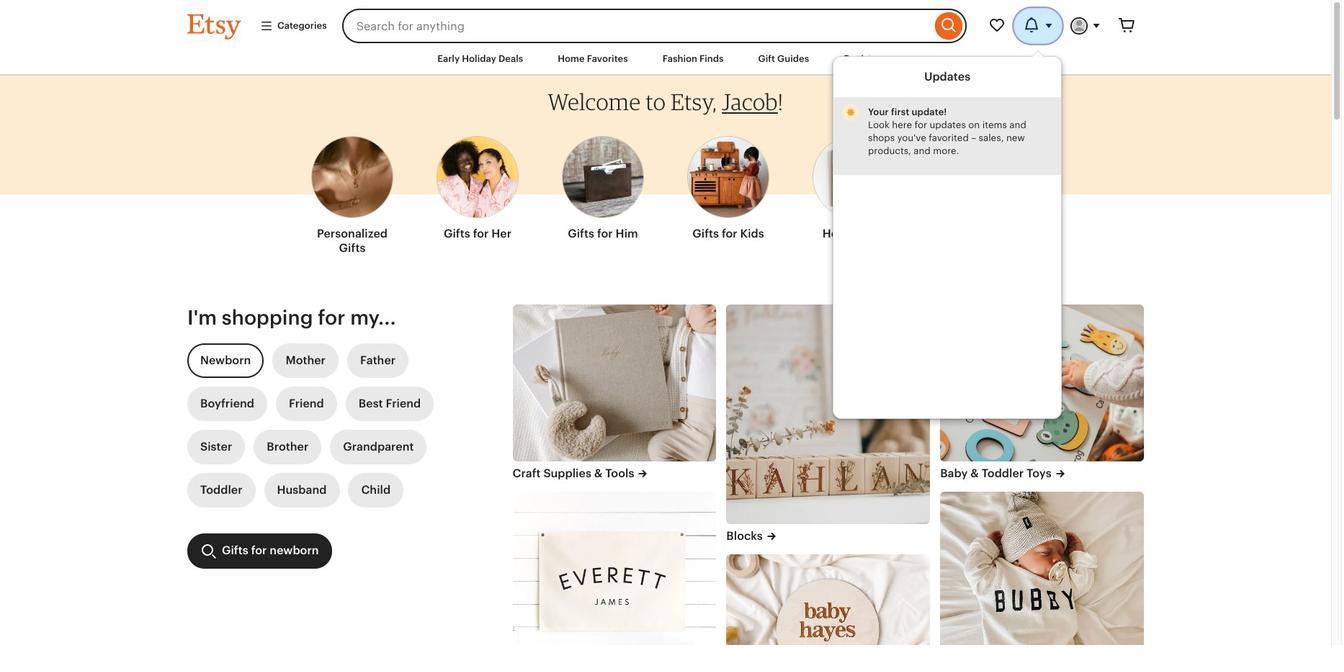 Task type: vqa. For each thing, say whether or not it's contained in the screenshot.
the rightmost 18-
no



Task type: describe. For each thing, give the bounding box(es) containing it.
your
[[868, 107, 889, 117]]

to
[[646, 88, 666, 115]]

sister
[[200, 440, 232, 454]]

him
[[616, 227, 638, 241]]

home favorites
[[558, 53, 628, 64]]

kids
[[740, 227, 764, 241]]

for left my... on the left of the page
[[318, 306, 345, 329]]

update!
[[912, 107, 947, 117]]

craft
[[513, 467, 541, 480]]

you've
[[897, 133, 926, 143]]

newborn
[[200, 354, 251, 368]]

gifts for kids
[[693, 227, 764, 241]]

gifts for newborn
[[222, 544, 319, 558]]

child
[[361, 484, 391, 497]]

newborn
[[270, 544, 319, 558]]

for for gifts for him
[[597, 227, 613, 241]]

fashion finds link
[[652, 46, 735, 72]]

fashion
[[663, 53, 697, 64]]

jacob
[[722, 88, 778, 115]]

finds
[[700, 53, 724, 64]]

fashion finds
[[663, 53, 724, 64]]

blocks
[[726, 529, 763, 543]]

home favorites link
[[547, 46, 639, 72]]

more.
[[933, 146, 959, 156]]

gifts for gifts for him
[[568, 227, 594, 241]]

your first update! look here for updates on items and shops you've favorited – sales, new products, and more.
[[868, 107, 1026, 156]]

baby & toddler toys link
[[940, 466, 1144, 482]]

jacob link
[[722, 88, 778, 115]]

floral wood alphabet blocks | personalized name | custom name blocks | handmade wood blocks | floral baby shower | floral nursery decor image
[[726, 305, 930, 524]]

boyfriend
[[200, 397, 254, 411]]

home gifts
[[822, 227, 885, 241]]

brother
[[267, 440, 309, 454]]

on
[[968, 120, 980, 130]]

for inside your first update! look here for updates on items and shops you've favorited – sales, new products, and more.
[[915, 120, 927, 130]]

here
[[892, 120, 912, 130]]

gifts inside personalized gifts
[[339, 241, 366, 255]]

items
[[982, 120, 1007, 130]]

products,
[[868, 146, 911, 156]]

custom pregnancy announcement plaque | oh baby wooden plaque | maternity photo prop | baby announcement sign image
[[726, 555, 930, 645]]

i'm
[[187, 306, 217, 329]]

gifts for kids link
[[687, 128, 769, 247]]

baby powder &quot;bubby™&quot; everyday boys sweatshirt image
[[940, 492, 1144, 645]]

gifts for gifts for kids
[[693, 227, 719, 241]]

& inside 'baby & toddler toys' link
[[971, 467, 979, 480]]

i'm shopping for my...
[[187, 306, 396, 329]]

for for gifts for newborn
[[251, 544, 267, 558]]

early holiday deals
[[437, 53, 523, 64]]

gift guides
[[758, 53, 809, 64]]

categories
[[277, 20, 327, 31]]

early
[[437, 53, 460, 64]]

baby
[[940, 467, 968, 480]]

gifts for him link
[[562, 128, 644, 247]]

gifts for her link
[[437, 128, 519, 247]]

gift
[[758, 53, 775, 64]]

1 friend from the left
[[289, 397, 324, 411]]

first
[[891, 107, 909, 117]]

best friend
[[359, 397, 421, 411]]

personalized gifts
[[317, 227, 388, 255]]

craft supplies & tools
[[513, 467, 634, 480]]

for for gifts for kids
[[722, 227, 738, 241]]

& inside craft supplies & tools link
[[594, 467, 602, 480]]

categories button
[[249, 13, 338, 39]]

home for home gifts
[[822, 227, 856, 241]]

gifts for newborn link
[[187, 534, 332, 569]]

shops
[[868, 133, 895, 143]]



Task type: locate. For each thing, give the bounding box(es) containing it.
2 & from the left
[[971, 467, 979, 480]]

none search field inside updates banner
[[342, 9, 967, 43]]

and
[[1010, 120, 1026, 130], [914, 146, 931, 156]]

for inside gifts for kids link
[[722, 227, 738, 241]]

for left "newborn"
[[251, 544, 267, 558]]

0 horizontal spatial friend
[[289, 397, 324, 411]]

holiday
[[462, 53, 496, 64]]

craft supplies & tools link
[[513, 466, 716, 482]]

personalized
[[317, 227, 388, 241]]

and down the you've
[[914, 146, 931, 156]]

toddler
[[982, 467, 1024, 480], [200, 484, 242, 497]]

gifts for her
[[444, 227, 512, 241]]

0 horizontal spatial and
[[914, 146, 931, 156]]

None search field
[[342, 9, 967, 43]]

my...
[[350, 306, 396, 329]]

0 vertical spatial home
[[558, 53, 585, 64]]

gift guides link
[[747, 46, 820, 72]]

and up new
[[1010, 120, 1026, 130]]

look
[[868, 120, 890, 130]]

1 vertical spatial and
[[914, 146, 931, 156]]

gifts for him
[[568, 227, 638, 241]]

home for home favorites
[[558, 53, 585, 64]]

1 horizontal spatial and
[[1010, 120, 1026, 130]]

2 friend from the left
[[386, 397, 421, 411]]

for inside "gifts for him" link
[[597, 227, 613, 241]]

for left him
[[597, 227, 613, 241]]

1 vertical spatial toddler
[[200, 484, 242, 497]]

sales,
[[979, 133, 1004, 143]]

for
[[915, 120, 927, 130], [473, 227, 489, 241], [597, 227, 613, 241], [722, 227, 738, 241], [318, 306, 345, 329], [251, 544, 267, 558]]

favorites
[[587, 53, 628, 64]]

gifts inside "link"
[[222, 544, 248, 558]]

for left her
[[473, 227, 489, 241]]

home gifts link
[[813, 128, 895, 247]]

for down update!
[[915, 120, 927, 130]]

personalized name puzzle with animals | baby, toddler, kids toys | wooden toys | baby shower | christmas gifts | first birthday girl and boy image
[[940, 305, 1144, 462]]

friend down mother
[[289, 397, 324, 411]]

updates
[[924, 70, 970, 84]]

personalized gifts link
[[311, 128, 393, 262]]

baby name flag | canvas flag | nursery name sign | custom name banner | boho nursery decor | d2 image
[[513, 492, 716, 645]]

supplies
[[544, 467, 591, 480]]

& right baby
[[971, 467, 979, 480]]

1 horizontal spatial friend
[[386, 397, 421, 411]]

0 horizontal spatial home
[[558, 53, 585, 64]]

friend right "best"
[[386, 397, 421, 411]]

menu bar
[[161, 43, 1170, 76]]

gifts for gifts for her
[[444, 227, 470, 241]]

toddler inside 'baby & toddler toys' link
[[982, 467, 1024, 480]]

mother
[[286, 354, 326, 368]]

for inside gifts for newborn "link"
[[251, 544, 267, 558]]

husband
[[277, 484, 327, 497]]

!
[[778, 88, 783, 115]]

home inside menu bar
[[558, 53, 585, 64]]

&
[[594, 467, 602, 480], [971, 467, 979, 480]]

for left kids
[[722, 227, 738, 241]]

for for gifts for her
[[473, 227, 489, 241]]

blocks link
[[726, 528, 930, 545]]

0 vertical spatial toddler
[[982, 467, 1024, 480]]

early holiday deals link
[[427, 46, 534, 72]]

updates banner
[[161, 0, 1170, 419]]

0 vertical spatial and
[[1010, 120, 1026, 130]]

0 horizontal spatial &
[[594, 467, 602, 480]]

1 horizontal spatial &
[[971, 467, 979, 480]]

baby & toddler toys
[[940, 467, 1052, 480]]

1 horizontal spatial home
[[822, 227, 856, 241]]

–
[[971, 133, 976, 143]]

grandparent
[[343, 440, 414, 454]]

updates
[[930, 120, 966, 130]]

toys
[[1027, 467, 1052, 480]]

favorited
[[929, 133, 969, 143]]

baby memory book book | personalized baby book | gender neutral baby gift | baby shower gift | newborn memory book | baby book + photo album image
[[513, 305, 716, 462]]

gifts for gifts for newborn
[[222, 544, 248, 558]]

welcome to etsy, jacob !
[[548, 88, 783, 115]]

menu bar containing early holiday deals
[[161, 43, 1170, 76]]

friend
[[289, 397, 324, 411], [386, 397, 421, 411]]

etsy,
[[671, 88, 717, 115]]

best
[[359, 397, 383, 411]]

new
[[1006, 133, 1025, 143]]

1 & from the left
[[594, 467, 602, 480]]

shopping
[[222, 306, 313, 329]]

0 horizontal spatial toddler
[[200, 484, 242, 497]]

toddler down sister at the left of the page
[[200, 484, 242, 497]]

guides
[[777, 53, 809, 64]]

for inside gifts for her link
[[473, 227, 489, 241]]

welcome
[[548, 88, 641, 115]]

tools
[[605, 467, 634, 480]]

gifts
[[444, 227, 470, 241], [568, 227, 594, 241], [693, 227, 719, 241], [858, 227, 885, 241], [339, 241, 366, 255], [222, 544, 248, 558]]

home
[[558, 53, 585, 64], [822, 227, 856, 241]]

& left tools
[[594, 467, 602, 480]]

1 horizontal spatial toddler
[[982, 467, 1024, 480]]

her
[[492, 227, 512, 241]]

deals
[[498, 53, 523, 64]]

father
[[360, 354, 396, 368]]

1 vertical spatial home
[[822, 227, 856, 241]]

toddler left "toys"
[[982, 467, 1024, 480]]

Search for anything text field
[[342, 9, 932, 43]]



